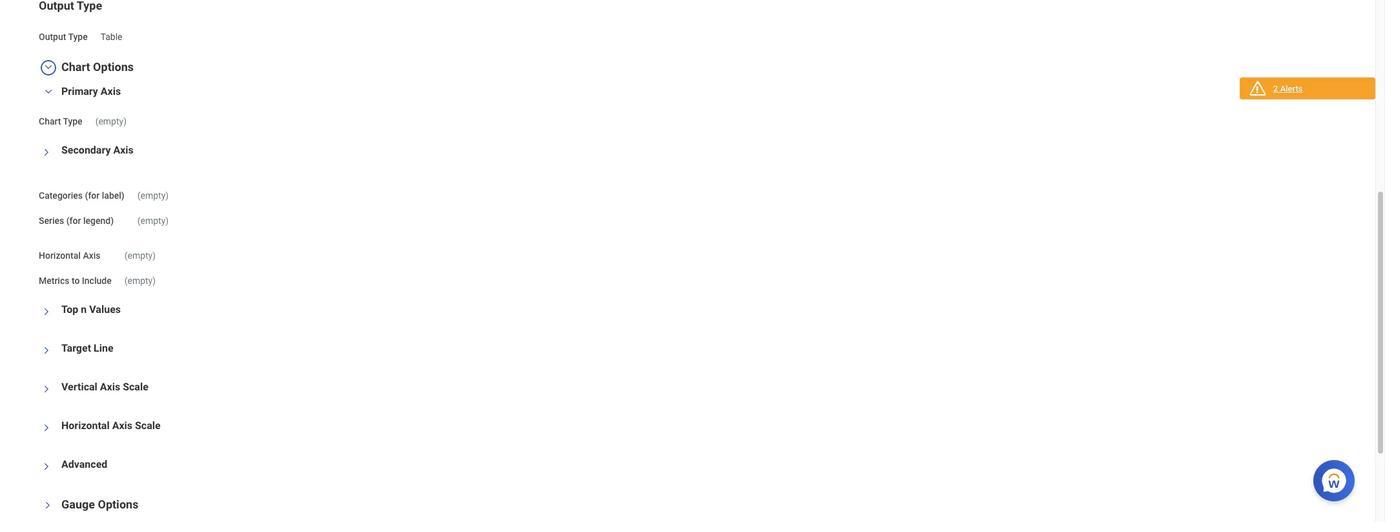 Task type: locate. For each thing, give the bounding box(es) containing it.
chevron down image for advanced
[[42, 459, 51, 475]]

chevron down image for gauge options
[[43, 498, 52, 513]]

series (for legend)
[[39, 215, 114, 226]]

chevron down image left gauge
[[43, 498, 52, 513]]

horizontal up metrics
[[39, 251, 81, 261]]

chevron down image left primary
[[41, 87, 56, 96]]

chart
[[61, 60, 90, 74], [39, 116, 61, 127]]

chart for chart options
[[61, 60, 90, 74]]

scale down vertical axis scale button
[[135, 420, 161, 432]]

axis up include
[[83, 251, 100, 261]]

axis right secondary
[[113, 144, 134, 156]]

type
[[68, 32, 88, 42], [63, 116, 82, 127]]

horizontal up advanced
[[61, 420, 110, 432]]

axis for secondary axis
[[113, 144, 134, 156]]

chevron down image left vertical
[[42, 382, 51, 397]]

categories
[[39, 190, 83, 201]]

type right output
[[68, 32, 88, 42]]

(for left label)
[[85, 190, 100, 201]]

type inside primary axis group
[[63, 116, 82, 127]]

1 vertical spatial options
[[98, 498, 139, 511]]

0 vertical spatial chevron down image
[[41, 63, 56, 72]]

scale up horizontal axis scale
[[123, 381, 148, 393]]

output type
[[39, 32, 88, 42]]

type inside group
[[68, 32, 88, 42]]

advanced button
[[61, 459, 107, 471]]

output
[[39, 32, 66, 42]]

chevron down image down output
[[41, 63, 56, 72]]

top n values button
[[61, 303, 121, 316]]

0 vertical spatial chart
[[61, 60, 90, 74]]

primary
[[61, 85, 98, 98]]

1 vertical spatial chart
[[39, 116, 61, 127]]

horizontal axis
[[39, 251, 100, 261]]

series
[[39, 215, 64, 226]]

(empty)
[[95, 116, 127, 127], [137, 190, 169, 201], [137, 215, 169, 226], [125, 251, 156, 261], [125, 276, 156, 286]]

primary axis
[[61, 85, 121, 98]]

(empty) inside primary axis group
[[95, 116, 127, 127]]

options
[[93, 60, 134, 74], [98, 498, 139, 511]]

values
[[89, 303, 121, 316]]

horizontal axis scale
[[61, 420, 161, 432]]

(empty) for metrics to include
[[125, 276, 156, 286]]

gauge options button
[[61, 498, 139, 511]]

options right gauge
[[98, 498, 139, 511]]

axis down vertical axis scale
[[112, 420, 132, 432]]

chevron down image for primary axis
[[41, 87, 56, 96]]

chevron down image inside primary axis group
[[41, 87, 56, 96]]

0 vertical spatial horizontal
[[39, 251, 81, 261]]

gauge options
[[61, 498, 139, 511]]

1 horizontal spatial (for
[[85, 190, 100, 201]]

advanced
[[61, 459, 107, 471]]

metrics
[[39, 276, 69, 286]]

chevron down image left horizontal axis scale
[[42, 420, 51, 436]]

chart inside primary axis group
[[39, 116, 61, 127]]

0 vertical spatial type
[[68, 32, 88, 42]]

chart options button
[[61, 60, 134, 74]]

2 vertical spatial chevron down image
[[42, 343, 51, 358]]

0 vertical spatial scale
[[123, 381, 148, 393]]

0 horizontal spatial chart
[[39, 116, 61, 127]]

horizontal
[[39, 251, 81, 261], [61, 420, 110, 432]]

(for right series
[[66, 215, 81, 226]]

scale
[[123, 381, 148, 393], [135, 420, 161, 432]]

options inside group
[[93, 60, 134, 74]]

chevron down image left advanced button
[[42, 459, 51, 475]]

options down "table" on the left top of page
[[93, 60, 134, 74]]

table element
[[101, 29, 122, 42]]

0 vertical spatial (for
[[85, 190, 100, 201]]

1 horizontal spatial chart
[[61, 60, 90, 74]]

scale for vertical axis scale
[[123, 381, 148, 393]]

1 vertical spatial horizontal
[[61, 420, 110, 432]]

chevron down image for secondary axis
[[42, 145, 51, 160]]

2
[[1274, 84, 1279, 94]]

chevron down image left target
[[42, 343, 51, 358]]

horizontal for horizontal axis
[[39, 251, 81, 261]]

chart type
[[39, 116, 82, 127]]

2 alerts button
[[1240, 78, 1376, 102]]

(for
[[85, 190, 100, 201], [66, 215, 81, 226]]

0 horizontal spatial (for
[[66, 215, 81, 226]]

1 vertical spatial type
[[63, 116, 82, 127]]

vertical axis scale
[[61, 381, 148, 393]]

chevron down image down chart type
[[42, 145, 51, 160]]

to
[[72, 276, 80, 286]]

gauge
[[61, 498, 95, 511]]

top
[[61, 303, 78, 316]]

(for for series
[[66, 215, 81, 226]]

axis right vertical
[[100, 381, 120, 393]]

1 vertical spatial (for
[[66, 215, 81, 226]]

axis
[[101, 85, 121, 98], [113, 144, 134, 156], [83, 251, 100, 261], [100, 381, 120, 393], [112, 420, 132, 432]]

0 vertical spatial options
[[93, 60, 134, 74]]

chevron down image
[[41, 87, 56, 96], [42, 304, 51, 320], [42, 382, 51, 397], [42, 420, 51, 436], [42, 459, 51, 475], [43, 498, 52, 513]]

axis inside group
[[101, 85, 121, 98]]

chevron down image
[[41, 63, 56, 72], [42, 145, 51, 160], [42, 343, 51, 358]]

1 vertical spatial scale
[[135, 420, 161, 432]]

axis down the chart options
[[101, 85, 121, 98]]

target
[[61, 342, 91, 355]]

2 alerts
[[1274, 84, 1303, 94]]

1 vertical spatial chevron down image
[[42, 145, 51, 160]]

type down primary
[[63, 116, 82, 127]]

chevron down image left top in the left of the page
[[42, 304, 51, 320]]



Task type: describe. For each thing, give the bounding box(es) containing it.
secondary axis button
[[61, 144, 134, 156]]

table
[[101, 32, 122, 42]]

categories (for label)
[[39, 190, 125, 201]]

chevron down image for horizontal axis scale
[[42, 420, 51, 436]]

n
[[81, 303, 87, 316]]

chart options group
[[39, 59, 1337, 482]]

alerts
[[1281, 84, 1303, 94]]

chevron down image for vertical axis scale
[[42, 382, 51, 397]]

(for for categories
[[85, 190, 100, 201]]

horizontal axis scale button
[[61, 420, 161, 432]]

chevron down image for top n values
[[42, 304, 51, 320]]

vertical
[[61, 381, 97, 393]]

type for output type
[[68, 32, 88, 42]]

scale for horizontal axis scale
[[135, 420, 161, 432]]

(empty) for series (for legend)
[[137, 215, 169, 226]]

secondary
[[61, 144, 111, 156]]

vertical axis scale button
[[61, 381, 148, 393]]

chevron down image for target line
[[42, 343, 51, 358]]

(empty) for horizontal axis
[[125, 251, 156, 261]]

top n values
[[61, 303, 121, 316]]

axis for horizontal axis
[[83, 251, 100, 261]]

type for chart type
[[63, 116, 82, 127]]

include
[[82, 276, 112, 286]]

metrics to include
[[39, 276, 112, 286]]

options for chart options
[[93, 60, 134, 74]]

target line
[[61, 342, 113, 355]]

primary axis group
[[39, 85, 1337, 128]]

label)
[[102, 190, 125, 201]]

line
[[94, 342, 113, 355]]

chart for chart type
[[39, 116, 61, 127]]

legend)
[[83, 215, 114, 226]]

(empty) for chart type
[[95, 116, 127, 127]]

options for gauge options
[[98, 498, 139, 511]]

horizontal for horizontal axis scale
[[61, 420, 110, 432]]

axis for primary axis
[[101, 85, 121, 98]]

axis for vertical axis scale
[[100, 381, 120, 393]]

chart options
[[61, 60, 134, 74]]

output type group
[[39, 0, 1337, 44]]

(empty) for categories (for label)
[[137, 190, 169, 201]]

chevron down image for chart options
[[41, 63, 56, 72]]

exclamation image
[[1253, 85, 1263, 95]]

axis for horizontal axis scale
[[112, 420, 132, 432]]

primary axis button
[[61, 85, 121, 98]]

secondary axis
[[61, 144, 134, 156]]

target line button
[[61, 342, 113, 355]]



Task type: vqa. For each thing, say whether or not it's contained in the screenshot.
The 'Career' image
no



